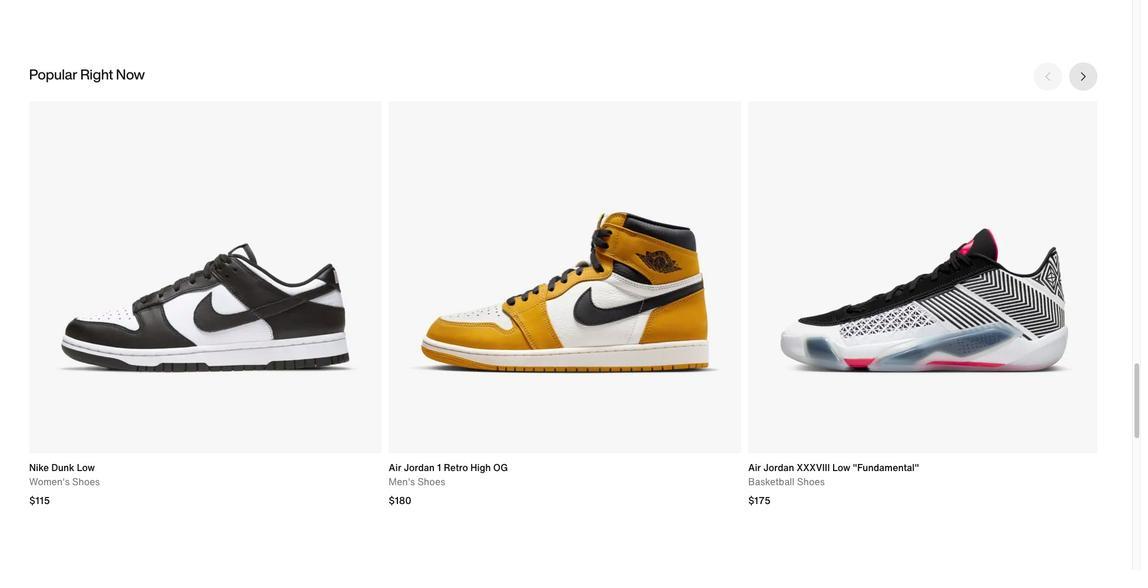 Task type: locate. For each thing, give the bounding box(es) containing it.
shoes right basketball
[[797, 475, 825, 489]]

air
[[389, 461, 401, 475], [748, 461, 761, 475]]

og
[[493, 461, 508, 475]]

1 horizontal spatial low
[[833, 461, 851, 475]]

shoes right women's
[[72, 475, 100, 489]]

xxxviii
[[797, 461, 830, 475]]

nike dunk low women's shoes $115
[[29, 461, 100, 508]]

0 horizontal spatial shoes
[[72, 475, 100, 489]]

1 low from the left
[[77, 461, 95, 475]]

1 horizontal spatial air
[[748, 461, 761, 475]]

3 shoes from the left
[[797, 475, 825, 489]]

air inside air jordan 1 retro high og men's shoes $180
[[389, 461, 401, 475]]

low right 'dunk'
[[77, 461, 95, 475]]

popular right now
[[29, 63, 145, 85]]

high
[[471, 461, 491, 475]]

shoes right men's
[[418, 475, 445, 489]]

1 shoes from the left
[[72, 475, 100, 489]]

0 horizontal spatial air
[[389, 461, 401, 475]]

shoes inside air jordan xxxviii low "fundamental" basketball shoes $175
[[797, 475, 825, 489]]

jordan inside air jordan 1 retro high og men's shoes $180
[[404, 461, 435, 475]]

$115
[[29, 494, 50, 508]]

low
[[77, 461, 95, 475], [833, 461, 851, 475]]

0 horizontal spatial jordan
[[404, 461, 435, 475]]

shoes
[[72, 475, 100, 489], [418, 475, 445, 489], [797, 475, 825, 489]]

2 horizontal spatial shoes
[[797, 475, 825, 489]]

air jordan 1 retro high og men's shoes $180
[[389, 461, 508, 508]]

now
[[116, 63, 145, 85]]

jordan left 1
[[404, 461, 435, 475]]

air inside air jordan xxxviii low "fundamental" basketball shoes $175
[[748, 461, 761, 475]]

jordan left the xxxviii
[[763, 461, 794, 475]]

1 jordan from the left
[[404, 461, 435, 475]]

shoes inside nike dunk low women's shoes $115
[[72, 475, 100, 489]]

jordan
[[404, 461, 435, 475], [763, 461, 794, 475]]

low right the xxxviii
[[833, 461, 851, 475]]

2 air from the left
[[748, 461, 761, 475]]

popular
[[29, 63, 78, 85]]

jordan inside air jordan xxxviii low "fundamental" basketball shoes $175
[[763, 461, 794, 475]]

1 horizontal spatial shoes
[[418, 475, 445, 489]]

women's
[[29, 475, 70, 489]]

1 air from the left
[[389, 461, 401, 475]]

2 jordan from the left
[[763, 461, 794, 475]]

air up $180
[[389, 461, 401, 475]]

shoes inside air jordan 1 retro high og men's shoes $180
[[418, 475, 445, 489]]

jordan for men's
[[404, 461, 435, 475]]

right
[[80, 63, 113, 85]]

2 low from the left
[[833, 461, 851, 475]]

basketball shoes image
[[748, 101, 1101, 454]]

0 horizontal spatial low
[[77, 461, 95, 475]]

air up '$175'
[[748, 461, 761, 475]]

1 horizontal spatial jordan
[[763, 461, 794, 475]]

2 shoes from the left
[[418, 475, 445, 489]]

men's
[[389, 475, 415, 489]]

$175
[[748, 494, 771, 508]]



Task type: vqa. For each thing, say whether or not it's contained in the screenshot.
1st Shoes from the left
yes



Task type: describe. For each thing, give the bounding box(es) containing it.
1
[[437, 461, 441, 475]]

women's shoes image
[[29, 101, 382, 454]]

low inside nike dunk low women's shoes $115
[[77, 461, 95, 475]]

$180
[[389, 494, 411, 508]]

nike
[[29, 461, 49, 475]]

men's shoes image
[[389, 101, 741, 454]]

basketball
[[748, 475, 795, 489]]

air for air jordan 1 retro high og
[[389, 461, 401, 475]]

jordan for shoes
[[763, 461, 794, 475]]

dunk
[[51, 461, 74, 475]]

retro
[[444, 461, 468, 475]]

air jordan xxxviii low "fundamental" basketball shoes $175
[[748, 461, 919, 508]]

"fundamental"
[[853, 461, 919, 475]]

air for air jordan xxxviii low "fundamental"
[[748, 461, 761, 475]]

low inside air jordan xxxviii low "fundamental" basketball shoes $175
[[833, 461, 851, 475]]



